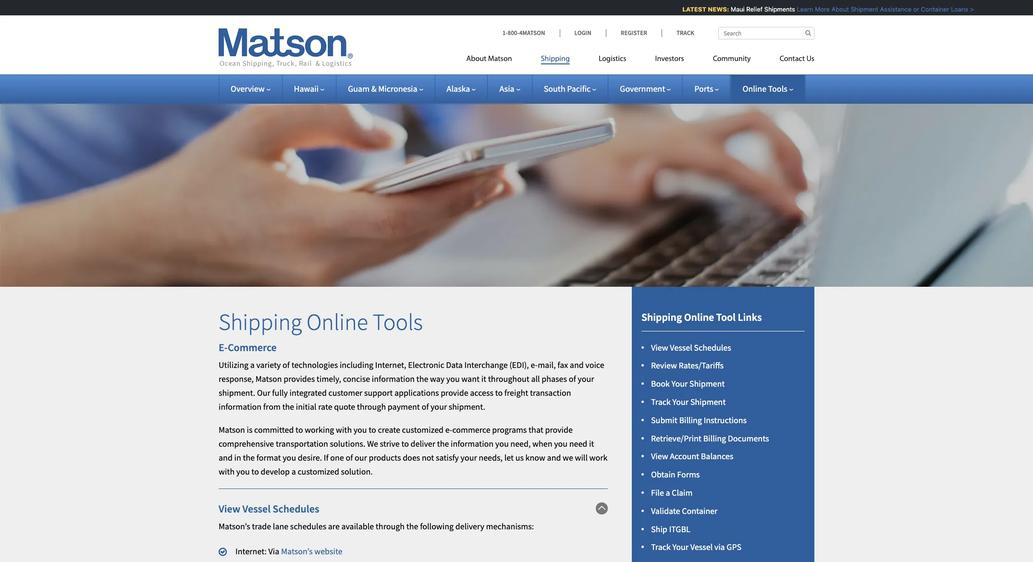 Task type: vqa. For each thing, say whether or not it's contained in the screenshot.
access at the bottom
yes



Task type: describe. For each thing, give the bounding box(es) containing it.
file a claim
[[651, 487, 693, 499]]

your for track your shipment
[[673, 397, 689, 408]]

about matson link
[[467, 50, 527, 70]]

internet: via matson's website
[[236, 546, 343, 557]]

working
[[305, 425, 334, 436]]

submit
[[651, 415, 678, 426]]

shipping online tool links section
[[620, 287, 827, 562]]

review rates/tariffs
[[651, 360, 724, 371]]

the inside utilizing a variety of technologies including internet, electronic data interchange (edi), e-mail, fax and voice response, matson provides timely, concise information the way you want it throughout all phases of your shipment. our fully
[[417, 374, 429, 385]]

not
[[422, 452, 434, 463]]

1 horizontal spatial with
[[336, 425, 352, 436]]

concise
[[343, 374, 370, 385]]

internet,
[[375, 360, 407, 371]]

of inside support applications provide access to freight transaction information from the initial rate quote through payment of your shipment.
[[422, 401, 429, 412]]

view account balances link
[[651, 451, 734, 462]]

guam & micronesia
[[348, 83, 418, 94]]

guam & micronesia link
[[348, 83, 423, 94]]

logistics link
[[585, 50, 641, 70]]

south pacific link
[[544, 83, 597, 94]]

solutions.
[[330, 439, 366, 450]]

shipment. inside support applications provide access to freight transaction information from the initial rate quote through payment of your shipment.
[[449, 401, 486, 412]]

of right variety
[[283, 360, 290, 371]]

1-
[[503, 29, 508, 37]]

support applications provide access to freight transaction information from the initial rate quote through payment of your shipment.
[[219, 387, 571, 412]]

login
[[575, 29, 592, 37]]

1 vertical spatial through
[[376, 521, 405, 532]]

committed
[[254, 425, 294, 436]]

logistics
[[599, 55, 627, 63]]

2 vertical spatial vessel
[[691, 542, 713, 553]]

hawaii
[[294, 83, 319, 94]]

0 horizontal spatial and
[[219, 452, 233, 463]]

to up we
[[369, 425, 376, 436]]

know
[[526, 452, 546, 463]]

information inside support applications provide access to freight transaction information from the initial rate quote through payment of your shipment.
[[219, 401, 262, 412]]

applications
[[395, 387, 439, 398]]

loans
[[946, 5, 964, 13]]

shipping online tool links
[[642, 311, 762, 324]]

maui
[[726, 5, 740, 13]]

you up solutions.
[[354, 425, 367, 436]]

needs,
[[479, 452, 503, 463]]

1-800-4matson link
[[503, 29, 560, 37]]

electronic
[[408, 360, 445, 371]]

available
[[342, 521, 374, 532]]

transaction
[[530, 387, 571, 398]]

1 horizontal spatial customized
[[402, 425, 444, 436]]

strive
[[380, 439, 400, 450]]

create
[[378, 425, 400, 436]]

file
[[651, 487, 664, 499]]

shipping for shipping online tool links
[[642, 311, 682, 324]]

e- inside utilizing a variety of technologies including internet, electronic data interchange (edi), e-mail, fax and voice response, matson provides timely, concise information the way you want it throughout all phases of your shipment. our fully
[[531, 360, 538, 371]]

integrated
[[290, 387, 327, 398]]

tool
[[717, 311, 736, 324]]

e-commerce
[[219, 341, 277, 354]]

of right phases
[[569, 374, 576, 385]]

ship itgbl link
[[651, 524, 691, 535]]

more
[[810, 5, 825, 13]]

customer inputing information via laptop to matson's online tools. image
[[0, 88, 1034, 287]]

it inside utilizing a variety of technologies including internet, electronic data interchange (edi), e-mail, fax and voice response, matson provides timely, concise information the way you want it throughout all phases of your shipment. our fully
[[482, 374, 487, 385]]

our
[[355, 452, 367, 463]]

track your shipment link
[[651, 397, 726, 408]]

rate
[[318, 401, 333, 412]]

you up we
[[554, 439, 568, 450]]

shipping link
[[527, 50, 585, 70]]

investors link
[[641, 50, 699, 70]]

online for shipping online tools
[[307, 308, 368, 337]]

billing for submit
[[679, 415, 702, 426]]

1 horizontal spatial and
[[547, 452, 561, 463]]

following
[[420, 521, 454, 532]]

south pacific
[[544, 83, 591, 94]]

shipments
[[760, 5, 790, 13]]

1 horizontal spatial about
[[827, 5, 844, 13]]

submit billing instructions link
[[651, 415, 747, 426]]

via
[[269, 546, 279, 557]]

initial
[[296, 401, 317, 412]]

ports link
[[695, 83, 719, 94]]

links
[[738, 311, 762, 324]]

validate container link
[[651, 506, 718, 517]]

provide inside matson is committed to working with you to create customized e-commerce programs that provide comprehensive transportation solutions. we strive to deliver the information you need, when you need it and in the format you desire. if one of our products does not satisfy your needs, let us know and we will work with you to develop a customized solution.
[[545, 425, 573, 436]]

backtop image
[[596, 503, 608, 515]]

view account balances
[[651, 451, 734, 462]]

us
[[807, 55, 815, 63]]

blue matson logo with ocean, shipping, truck, rail and logistics written beneath it. image
[[219, 28, 353, 68]]

solution.
[[341, 466, 373, 477]]

1 horizontal spatial tools
[[769, 83, 788, 94]]

timely,
[[317, 374, 341, 385]]

the left following
[[407, 521, 419, 532]]

view for view vessel schedules link
[[651, 342, 669, 353]]

online tools link
[[743, 83, 794, 94]]

search image
[[806, 30, 811, 36]]

schedules inside the shipping online tool links "section"
[[694, 342, 732, 353]]

response,
[[219, 374, 254, 385]]

1 vertical spatial tools
[[373, 308, 423, 337]]

about inside the top menu navigation
[[467, 55, 487, 63]]

hawaii link
[[294, 83, 325, 94]]

retrieve/print billing documents link
[[651, 433, 770, 444]]

to up does
[[402, 439, 409, 450]]

let
[[505, 452, 514, 463]]

you down transportation
[[283, 452, 296, 463]]

800-
[[508, 29, 520, 37]]

a for file
[[666, 487, 670, 499]]

format
[[257, 452, 281, 463]]

that
[[529, 425, 544, 436]]

we
[[367, 439, 378, 450]]

1 vertical spatial matson's
[[281, 546, 313, 557]]

4matson
[[520, 29, 545, 37]]

us
[[516, 452, 524, 463]]

view vessel schedules link
[[651, 342, 732, 353]]

a for utilizing
[[250, 360, 255, 371]]

voice
[[586, 360, 605, 371]]



Task type: locate. For each thing, give the bounding box(es) containing it.
and inside utilizing a variety of technologies including internet, electronic data interchange (edi), e-mail, fax and voice response, matson provides timely, concise information the way you want it throughout all phases of your shipment. our fully
[[570, 360, 584, 371]]

1 horizontal spatial online
[[684, 311, 714, 324]]

2 vertical spatial view
[[219, 502, 240, 516]]

to down throughout
[[495, 387, 503, 398]]

to down format
[[252, 466, 259, 477]]

track your shipment
[[651, 397, 726, 408]]

and left in
[[219, 452, 233, 463]]

billing
[[679, 415, 702, 426], [704, 433, 726, 444]]

the down electronic
[[417, 374, 429, 385]]

provides
[[284, 374, 315, 385]]

learn
[[792, 5, 808, 13]]

customized down if
[[298, 466, 339, 477]]

top menu navigation
[[467, 50, 815, 70]]

data
[[446, 360, 463, 371]]

1 horizontal spatial billing
[[704, 433, 726, 444]]

0 vertical spatial container
[[916, 5, 945, 13]]

0 vertical spatial schedules
[[694, 342, 732, 353]]

we
[[563, 452, 573, 463]]

provide down the want
[[441, 387, 469, 398]]

ship itgbl
[[651, 524, 691, 535]]

your down itgbl
[[673, 542, 689, 553]]

0 vertical spatial customized
[[402, 425, 444, 436]]

0 vertical spatial it
[[482, 374, 487, 385]]

account
[[670, 451, 700, 462]]

0 vertical spatial through
[[357, 401, 386, 412]]

1 vertical spatial shipment
[[690, 378, 725, 389]]

shipment up submit billing instructions link
[[691, 397, 726, 408]]

shipping up commerce
[[219, 308, 302, 337]]

including
[[340, 360, 374, 371]]

0 horizontal spatial about
[[467, 55, 487, 63]]

track for track your vessel via gps
[[651, 542, 671, 553]]

container down the claim
[[682, 506, 718, 517]]

government link
[[620, 83, 671, 94]]

retrieve/print
[[651, 433, 702, 444]]

matson's trade lane schedules are available through the following delivery mechanisms:
[[219, 521, 534, 532]]

0 vertical spatial track
[[677, 29, 695, 37]]

0 horizontal spatial view vessel schedules
[[219, 502, 319, 516]]

your for track your vessel via gps
[[673, 542, 689, 553]]

satisfy
[[436, 452, 459, 463]]

matson inside matson is committed to working with you to create customized e-commerce programs that provide comprehensive transportation solutions. we strive to deliver the information you need, when you need it and in the format you desire. if one of our products does not satisfy your needs, let us know and we will work with you to develop a customized solution.
[[219, 425, 245, 436]]

0 horizontal spatial information
[[219, 401, 262, 412]]

1 vertical spatial track
[[651, 397, 671, 408]]

view vessel schedules up review rates/tariffs
[[651, 342, 732, 353]]

a inside the shipping online tool links "section"
[[666, 487, 670, 499]]

view vessel schedules inside the shipping online tool links "section"
[[651, 342, 732, 353]]

to up transportation
[[296, 425, 303, 436]]

Search search field
[[719, 27, 815, 39]]

track down ship
[[651, 542, 671, 553]]

1 horizontal spatial schedules
[[694, 342, 732, 353]]

view up review
[[651, 342, 669, 353]]

your for book your shipment
[[672, 378, 688, 389]]

view up internet:
[[219, 502, 240, 516]]

in
[[234, 452, 241, 463]]

2 vertical spatial track
[[651, 542, 671, 553]]

the inside support applications provide access to freight transaction information from the initial rate quote through payment of your shipment.
[[282, 401, 294, 412]]

2 vertical spatial your
[[461, 452, 477, 463]]

your right satisfy
[[461, 452, 477, 463]]

0 vertical spatial view vessel schedules
[[651, 342, 732, 353]]

a right file
[[666, 487, 670, 499]]

assistance
[[875, 5, 907, 13]]

provide inside support applications provide access to freight transaction information from the initial rate quote through payment of your shipment.
[[441, 387, 469, 398]]

1 horizontal spatial it
[[589, 439, 594, 450]]

e- inside matson is committed to working with you to create customized e-commerce programs that provide comprehensive transportation solutions. we strive to deliver the information you need, when you need it and in the format you desire. if one of our products does not satisfy your needs, let us know and we will work with you to develop a customized solution.
[[446, 425, 453, 436]]

matson's left trade on the bottom left of page
[[219, 521, 250, 532]]

freight
[[505, 387, 529, 398]]

documents
[[728, 433, 770, 444]]

online for shipping online tool links
[[684, 311, 714, 324]]

the
[[417, 374, 429, 385], [282, 401, 294, 412], [437, 439, 449, 450], [243, 452, 255, 463], [407, 521, 419, 532]]

shipment down 'rates/tariffs'
[[690, 378, 725, 389]]

e-
[[219, 341, 228, 354]]

one
[[330, 452, 344, 463]]

delivery
[[456, 521, 485, 532]]

matson down 1-
[[488, 55, 512, 63]]

customized up deliver on the bottom
[[402, 425, 444, 436]]

investors
[[656, 55, 684, 63]]

support
[[364, 387, 393, 398]]

south
[[544, 83, 566, 94]]

1 horizontal spatial matson
[[256, 374, 282, 385]]

1 horizontal spatial matson's
[[281, 546, 313, 557]]

validate
[[651, 506, 681, 517]]

0 vertical spatial e-
[[531, 360, 538, 371]]

1 horizontal spatial shipping
[[541, 55, 570, 63]]

0 horizontal spatial provide
[[441, 387, 469, 398]]

container inside the shipping online tool links "section"
[[682, 506, 718, 517]]

2 vertical spatial a
[[666, 487, 670, 499]]

review
[[651, 360, 677, 371]]

access
[[470, 387, 494, 398]]

online up including
[[307, 308, 368, 337]]

via
[[715, 542, 725, 553]]

1 vertical spatial billing
[[704, 433, 726, 444]]

1 horizontal spatial shipment.
[[449, 401, 486, 412]]

0 horizontal spatial shipment.
[[219, 387, 255, 398]]

information up is
[[219, 401, 262, 412]]

shipment for track your shipment
[[691, 397, 726, 408]]

shipping for shipping
[[541, 55, 570, 63]]

matson inside utilizing a variety of technologies including internet, electronic data interchange (edi), e-mail, fax and voice response, matson provides timely, concise information the way you want it throughout all phases of your shipment. our fully
[[256, 374, 282, 385]]

latest
[[678, 5, 702, 13]]

0 horizontal spatial schedules
[[273, 502, 319, 516]]

utilizing a variety of technologies including internet, electronic data interchange (edi), e-mail, fax and voice response, matson provides timely, concise information the way you want it throughout all phases of your shipment. our fully
[[219, 360, 605, 398]]

register link
[[606, 29, 662, 37]]

information down internet,
[[372, 374, 415, 385]]

1 horizontal spatial container
[[916, 5, 945, 13]]

view for the view account balances link
[[651, 451, 669, 462]]

with down in
[[219, 466, 235, 477]]

you down in
[[236, 466, 250, 477]]

your down book your shipment
[[673, 397, 689, 408]]

vessel
[[670, 342, 693, 353], [243, 502, 271, 516], [691, 542, 713, 553]]

your inside matson is committed to working with you to create customized e-commerce programs that provide comprehensive transportation solutions. we strive to deliver the information you need, when you need it and in the format you desire. if one of our products does not satisfy your needs, let us know and we will work with you to develop a customized solution.
[[461, 452, 477, 463]]

0 vertical spatial matson's
[[219, 521, 250, 532]]

schedules
[[290, 521, 327, 532]]

provide
[[441, 387, 469, 398], [545, 425, 573, 436]]

0 vertical spatial your
[[578, 374, 594, 385]]

to
[[495, 387, 503, 398], [296, 425, 303, 436], [369, 425, 376, 436], [402, 439, 409, 450], [252, 466, 259, 477]]

1 vertical spatial schedules
[[273, 502, 319, 516]]

1 vertical spatial matson
[[256, 374, 282, 385]]

a inside matson is committed to working with you to create customized e-commerce programs that provide comprehensive transportation solutions. we strive to deliver the information you need, when you need it and in the format you desire. if one of our products does not satisfy your needs, let us know and we will work with you to develop a customized solution.
[[292, 466, 296, 477]]

a left variety
[[250, 360, 255, 371]]

of down applications
[[422, 401, 429, 412]]

track your vessel via gps
[[651, 542, 742, 553]]

micronesia
[[378, 83, 418, 94]]

container
[[916, 5, 945, 13], [682, 506, 718, 517]]

the right in
[[243, 452, 255, 463]]

0 horizontal spatial billing
[[679, 415, 702, 426]]

online down community link
[[743, 83, 767, 94]]

online left tool
[[684, 311, 714, 324]]

mechanisms:
[[486, 521, 534, 532]]

about matson
[[467, 55, 512, 63]]

1 vertical spatial it
[[589, 439, 594, 450]]

1 vertical spatial your
[[431, 401, 447, 412]]

2 horizontal spatial online
[[743, 83, 767, 94]]

0 vertical spatial provide
[[441, 387, 469, 398]]

0 vertical spatial shipment
[[846, 5, 874, 13]]

e- up satisfy
[[446, 425, 453, 436]]

shipping inside "link"
[[541, 55, 570, 63]]

through right available
[[376, 521, 405, 532]]

claim
[[672, 487, 693, 499]]

you inside utilizing a variety of technologies including internet, electronic data interchange (edi), e-mail, fax and voice response, matson provides timely, concise information the way you want it throughout all phases of your shipment. our fully
[[447, 374, 460, 385]]

0 vertical spatial view
[[651, 342, 669, 353]]

1 vertical spatial with
[[219, 466, 235, 477]]

shipping up view vessel schedules link
[[642, 311, 682, 324]]

community link
[[699, 50, 766, 70]]

1 vertical spatial view
[[651, 451, 669, 462]]

0 vertical spatial vessel
[[670, 342, 693, 353]]

asia link
[[500, 83, 520, 94]]

shipment left assistance
[[846, 5, 874, 13]]

matson's right via
[[281, 546, 313, 557]]

e- up all
[[531, 360, 538, 371]]

0 vertical spatial information
[[372, 374, 415, 385]]

0 vertical spatial shipment.
[[219, 387, 255, 398]]

schedules up 'rates/tariffs'
[[694, 342, 732, 353]]

1 horizontal spatial your
[[461, 452, 477, 463]]

track down latest
[[677, 29, 695, 37]]

1 vertical spatial vessel
[[243, 502, 271, 516]]

1 vertical spatial e-
[[446, 425, 453, 436]]

shipment for book your shipment
[[690, 378, 725, 389]]

our
[[257, 387, 271, 398]]

guam
[[348, 83, 370, 94]]

0 vertical spatial with
[[336, 425, 352, 436]]

0 vertical spatial billing
[[679, 415, 702, 426]]

2 horizontal spatial shipping
[[642, 311, 682, 324]]

0 horizontal spatial container
[[682, 506, 718, 517]]

government
[[620, 83, 665, 94]]

you down data
[[447, 374, 460, 385]]

through inside support applications provide access to freight transaction information from the initial rate quote through payment of your shipment.
[[357, 401, 386, 412]]

it inside matson is committed to working with you to create customized e-commerce programs that provide comprehensive transportation solutions. we strive to deliver the information you need, when you need it and in the format you desire. if one of our products does not satisfy your needs, let us know and we will work with you to develop a customized solution.
[[589, 439, 594, 450]]

to inside support applications provide access to freight transaction information from the initial rate quote through payment of your shipment.
[[495, 387, 503, 398]]

about right the more
[[827, 5, 844, 13]]

shipping for shipping online tools
[[219, 308, 302, 337]]

track for track your shipment
[[651, 397, 671, 408]]

2 horizontal spatial information
[[451, 439, 494, 450]]

1 vertical spatial view vessel schedules
[[219, 502, 319, 516]]

view vessel schedules up trade on the bottom left of page
[[219, 502, 319, 516]]

1 horizontal spatial e-
[[531, 360, 538, 371]]

0 vertical spatial about
[[827, 5, 844, 13]]

1 vertical spatial about
[[467, 55, 487, 63]]

rates/tariffs
[[679, 360, 724, 371]]

online
[[743, 83, 767, 94], [307, 308, 368, 337], [684, 311, 714, 324]]

0 horizontal spatial shipping
[[219, 308, 302, 337]]

0 horizontal spatial matson's
[[219, 521, 250, 532]]

your inside utilizing a variety of technologies including internet, electronic data interchange (edi), e-mail, fax and voice response, matson provides timely, concise information the way you want it throughout all phases of your shipment. our fully
[[578, 374, 594, 385]]

book
[[651, 378, 670, 389]]

the down fully
[[282, 401, 294, 412]]

0 vertical spatial a
[[250, 360, 255, 371]]

information inside matson is committed to working with you to create customized e-commerce programs that provide comprehensive transportation solutions. we strive to deliver the information you need, when you need it and in the format you desire. if one of our products does not satisfy your needs, let us know and we will work with you to develop a customized solution.
[[451, 439, 494, 450]]

information down commerce
[[451, 439, 494, 450]]

forms
[[677, 469, 700, 480]]

billing for retrieve/print
[[704, 433, 726, 444]]

matson left is
[[219, 425, 245, 436]]

shipment. down access
[[449, 401, 486, 412]]

obtain forms
[[651, 469, 700, 480]]

gps
[[727, 542, 742, 553]]

tools
[[769, 83, 788, 94], [373, 308, 423, 337]]

it right need at the bottom of page
[[589, 439, 594, 450]]

commerce
[[453, 425, 491, 436]]

it
[[482, 374, 487, 385], [589, 439, 594, 450]]

instructions
[[704, 415, 747, 426]]

>
[[965, 5, 969, 13]]

shipment. down response,
[[219, 387, 255, 398]]

track for track link
[[677, 29, 695, 37]]

(edi),
[[510, 360, 529, 371]]

about
[[827, 5, 844, 13], [467, 55, 487, 63]]

customer
[[329, 387, 363, 398]]

0 horizontal spatial with
[[219, 466, 235, 477]]

1 vertical spatial a
[[292, 466, 296, 477]]

2 horizontal spatial your
[[578, 374, 594, 385]]

view up obtain at the bottom
[[651, 451, 669, 462]]

0 vertical spatial your
[[672, 378, 688, 389]]

0 horizontal spatial matson
[[219, 425, 245, 436]]

provide up when
[[545, 425, 573, 436]]

2 vertical spatial shipment
[[691, 397, 726, 408]]

alaska
[[447, 83, 470, 94]]

vessel up trade on the bottom left of page
[[243, 502, 271, 516]]

1 vertical spatial customized
[[298, 466, 339, 477]]

0 horizontal spatial your
[[431, 401, 447, 412]]

all
[[531, 374, 540, 385]]

1 horizontal spatial view vessel schedules
[[651, 342, 732, 353]]

&
[[371, 83, 377, 94]]

track down book
[[651, 397, 671, 408]]

0 vertical spatial tools
[[769, 83, 788, 94]]

billing down track your shipment link
[[679, 415, 702, 426]]

a inside utilizing a variety of technologies including internet, electronic data interchange (edi), e-mail, fax and voice response, matson provides timely, concise information the way you want it throughout all phases of your shipment. our fully
[[250, 360, 255, 371]]

2 vertical spatial your
[[673, 542, 689, 553]]

register
[[621, 29, 648, 37]]

1 vertical spatial provide
[[545, 425, 573, 436]]

tools down contact us link
[[769, 83, 788, 94]]

overview
[[231, 83, 265, 94]]

None search field
[[719, 27, 815, 39]]

schedules up schedules
[[273, 502, 319, 516]]

phases
[[542, 374, 567, 385]]

the up satisfy
[[437, 439, 449, 450]]

1 vertical spatial information
[[219, 401, 262, 412]]

and left we
[[547, 452, 561, 463]]

ports
[[695, 83, 714, 94]]

your down applications
[[431, 401, 447, 412]]

about up alaska link
[[467, 55, 487, 63]]

customized
[[402, 425, 444, 436], [298, 466, 339, 477]]

of left our
[[346, 452, 353, 463]]

your right book
[[672, 378, 688, 389]]

overview link
[[231, 83, 271, 94]]

1 vertical spatial shipment.
[[449, 401, 486, 412]]

fully
[[272, 387, 288, 398]]

vessel up review rates/tariffs
[[670, 342, 693, 353]]

your inside support applications provide access to freight transaction information from the initial rate quote through payment of your shipment.
[[431, 401, 447, 412]]

matson inside the top menu navigation
[[488, 55, 512, 63]]

0 vertical spatial matson
[[488, 55, 512, 63]]

0 horizontal spatial tools
[[373, 308, 423, 337]]

1 horizontal spatial information
[[372, 374, 415, 385]]

0 horizontal spatial online
[[307, 308, 368, 337]]

2 vertical spatial matson
[[219, 425, 245, 436]]

tools up internet,
[[373, 308, 423, 337]]

you up let
[[496, 439, 509, 450]]

0 horizontal spatial a
[[250, 360, 255, 371]]

a right develop
[[292, 466, 296, 477]]

shipment. inside utilizing a variety of technologies including internet, electronic data interchange (edi), e-mail, fax and voice response, matson provides timely, concise information the way you want it throughout all phases of your shipment. our fully
[[219, 387, 255, 398]]

quote
[[334, 401, 355, 412]]

with up solutions.
[[336, 425, 352, 436]]

of inside matson is committed to working with you to create customized e-commerce programs that provide comprehensive transportation solutions. we strive to deliver the information you need, when you need it and in the format you desire. if one of our products does not satisfy your needs, let us know and we will work with you to develop a customized solution.
[[346, 452, 353, 463]]

1 vertical spatial your
[[673, 397, 689, 408]]

from
[[263, 401, 281, 412]]

shipping online tools
[[219, 308, 423, 337]]

container right or
[[916, 5, 945, 13]]

contact us link
[[766, 50, 815, 70]]

mail,
[[538, 360, 556, 371]]

information inside utilizing a variety of technologies including internet, electronic data interchange (edi), e-mail, fax and voice response, matson provides timely, concise information the way you want it throughout all phases of your shipment. our fully
[[372, 374, 415, 385]]

1 vertical spatial container
[[682, 506, 718, 517]]

vessel left via
[[691, 542, 713, 553]]

book your shipment link
[[651, 378, 725, 389]]

matson down variety
[[256, 374, 282, 385]]

your down the voice
[[578, 374, 594, 385]]

online inside "section"
[[684, 311, 714, 324]]

shipping inside "section"
[[642, 311, 682, 324]]

online tools
[[743, 83, 788, 94]]

shipping up south
[[541, 55, 570, 63]]

2 horizontal spatial and
[[570, 360, 584, 371]]

through down support
[[357, 401, 386, 412]]

0 horizontal spatial e-
[[446, 425, 453, 436]]

2 horizontal spatial a
[[666, 487, 670, 499]]

and right fax
[[570, 360, 584, 371]]

0 horizontal spatial customized
[[298, 466, 339, 477]]

2 horizontal spatial matson
[[488, 55, 512, 63]]

2 vertical spatial information
[[451, 439, 494, 450]]

billing up balances
[[704, 433, 726, 444]]

1 horizontal spatial a
[[292, 466, 296, 477]]

it right the want
[[482, 374, 487, 385]]



